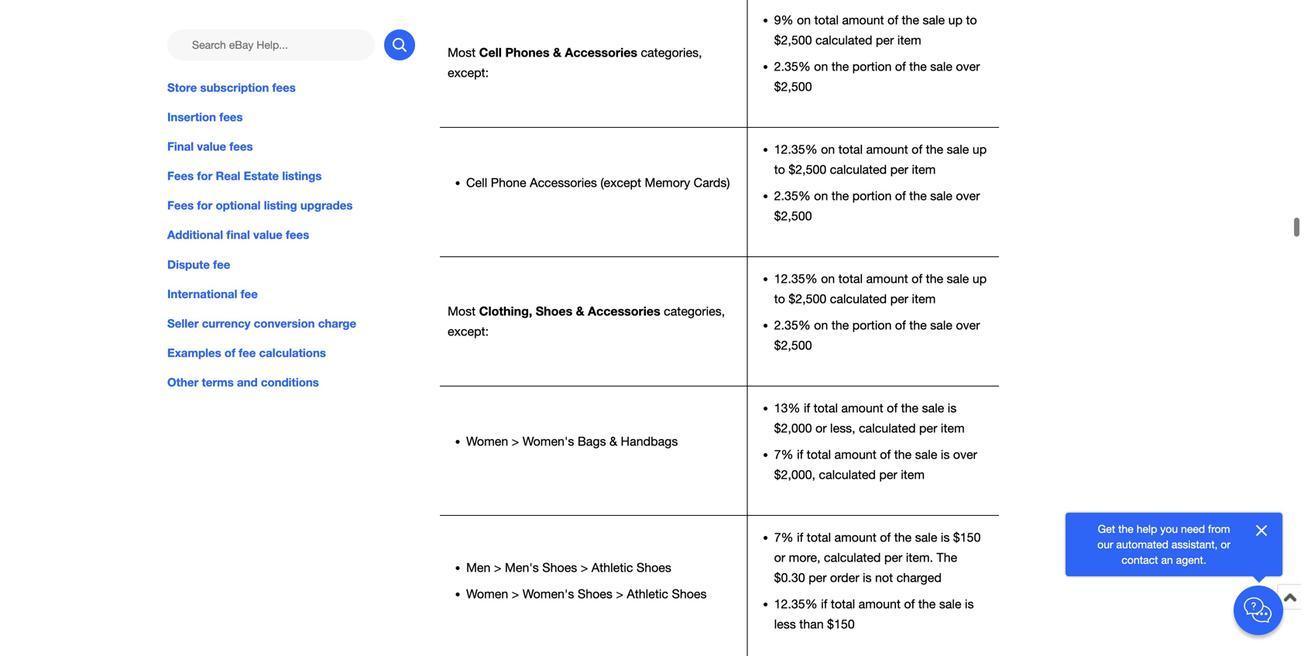 Task type: describe. For each thing, give the bounding box(es) containing it.
> for women > women's shoes > athletic shoes
[[512, 587, 519, 601]]

or for 13% if total amount of the sale is $2,000 or less, calculated per item
[[816, 421, 827, 435]]

real
[[216, 169, 240, 183]]

sale inside 12.35% if total amount of the sale is less than $150
[[940, 597, 962, 611]]

fee for dispute fee
[[213, 257, 230, 271]]

2 2.35% on the portion of the sale over $2,500 from the top
[[774, 189, 980, 223]]

international
[[167, 287, 237, 301]]

clothing,
[[479, 304, 532, 318]]

international fee
[[167, 287, 258, 301]]

memory
[[645, 175, 690, 190]]

dispute
[[167, 257, 210, 271]]

Search eBay Help... text field
[[167, 29, 375, 60]]

terms
[[202, 375, 234, 389]]

final value fees link
[[167, 138, 415, 155]]

upgrades
[[300, 198, 353, 212]]

portion for cell phones & accessories
[[853, 59, 892, 74]]

order
[[830, 571, 860, 585]]

conversion
[[254, 316, 315, 330]]

fees inside final value fees link
[[230, 140, 253, 153]]

> down the men > men's shoes > athletic shoes
[[616, 587, 624, 601]]

total inside 9% on total amount of the sale up to $2,500 calculated per item
[[815, 13, 839, 27]]

from
[[1208, 523, 1231, 535]]

$150 inside 7% if total amount of the sale is $150 or more, calculated per item. the $0.30 per order is not charged
[[953, 530, 981, 545]]

additional final value fees link
[[167, 226, 415, 243]]

12.35% for most
[[774, 271, 818, 286]]

12.35% on total amount of the sale up to $2,500 calculated per item for cell phone accessories (except memory cards)
[[774, 142, 987, 177]]

an
[[1162, 554, 1173, 566]]

or for 7% if total amount of the sale is $150 or more, calculated per item. the $0.30 per order is not charged
[[774, 550, 786, 565]]

store subscription fees
[[167, 81, 296, 95]]

7% if total amount of the sale is $150 or more, calculated per item. the $0.30 per order is not charged
[[774, 530, 981, 585]]

12.35% for cell phone accessories (except memory cards)
[[774, 142, 818, 156]]

except: for clothing, shoes & accessories
[[448, 324, 489, 339]]

is for 7% if total amount of the sale is $150 or more, calculated per item. the $0.30 per order is not charged
[[941, 530, 950, 545]]

fees for fees for optional listing upgrades
[[167, 198, 194, 212]]

less
[[774, 617, 796, 631]]

of inside 9% on total amount of the sale up to $2,500 calculated per item
[[888, 13, 899, 27]]

than
[[800, 617, 824, 631]]

examples
[[167, 346, 221, 360]]

agent.
[[1176, 554, 1207, 566]]

amount inside 7% if total amount of the sale is $150 or more, calculated per item. the $0.30 per order is not charged
[[835, 530, 877, 545]]

men's
[[505, 560, 539, 575]]

you
[[1161, 523, 1178, 535]]

insertion fees
[[167, 110, 243, 124]]

women > women's shoes > athletic shoes
[[466, 587, 707, 601]]

is for 13% if total amount of the sale is $2,000 or less, calculated per item
[[948, 401, 957, 415]]

seller currency conversion charge
[[167, 316, 356, 330]]

> up women > women's shoes > athletic shoes
[[581, 560, 588, 575]]

men
[[466, 560, 491, 575]]

fees for optional listing upgrades
[[167, 198, 353, 212]]

fees inside 'insertion fees' link
[[219, 110, 243, 124]]

fee for international fee
[[241, 287, 258, 301]]

12.35% if total amount of the sale is less than $150
[[774, 597, 974, 631]]

is for 12.35% if total amount of the sale is less than $150
[[965, 597, 974, 611]]

cards)
[[694, 175, 730, 190]]

international fee link
[[167, 285, 415, 302]]

other
[[167, 375, 199, 389]]

estate
[[244, 169, 279, 183]]

total inside 7% if total amount of the sale is $150 or more, calculated per item. the $0.30 per order is not charged
[[807, 530, 831, 545]]

categories, for clothing, shoes & accessories
[[664, 304, 725, 318]]

1 vertical spatial cell
[[466, 175, 487, 190]]

additional
[[167, 228, 223, 242]]

sale inside 9% on total amount of the sale up to $2,500 calculated per item
[[923, 13, 945, 27]]

more,
[[789, 550, 821, 565]]

final
[[167, 140, 194, 153]]

> for women > women's bags & handbags
[[512, 434, 519, 449]]

sale inside 7% if total amount of the sale is over $2,000, calculated per item
[[915, 447, 938, 462]]

7% if total amount of the sale is over $2,000, calculated per item
[[774, 447, 978, 482]]

$2,500 inside 9% on total amount of the sale up to $2,500 calculated per item
[[774, 33, 812, 47]]

for for optional
[[197, 198, 213, 212]]

item inside 13% if total amount of the sale is $2,000 or less, calculated per item
[[941, 421, 965, 435]]

additional final value fees
[[167, 228, 309, 242]]

of inside 7% if total amount of the sale is $150 or more, calculated per item. the $0.30 per order is not charged
[[880, 530, 891, 545]]

amount inside 7% if total amount of the sale is over $2,000, calculated per item
[[835, 447, 877, 462]]

9%
[[774, 13, 794, 27]]

(except
[[601, 175, 642, 190]]

contact
[[1122, 554, 1159, 566]]

the inside 12.35% if total amount of the sale is less than $150
[[919, 597, 936, 611]]

women's for shoes
[[523, 587, 574, 601]]

fees for real estate listings link
[[167, 167, 415, 185]]

7% for 7% if total amount of the sale is over $2,000, calculated per item
[[774, 447, 794, 462]]

assistant,
[[1172, 538, 1218, 551]]

7% for 7% if total amount of the sale is $150 or more, calculated per item. the $0.30 per order is not charged
[[774, 530, 794, 545]]

cell phone accessories (except memory cards)
[[466, 175, 730, 190]]

dispute fee
[[167, 257, 230, 271]]

fees inside additional final value fees link
[[286, 228, 309, 242]]

other terms and conditions
[[167, 375, 319, 389]]

2.35% on the portion of the sale over $2,500 for cell phones & accessories
[[774, 59, 980, 94]]

calculated inside 9% on total amount of the sale up to $2,500 calculated per item
[[816, 33, 873, 47]]

up for cell phones & accessories
[[949, 13, 963, 27]]

store subscription fees link
[[167, 79, 415, 96]]

optional
[[216, 198, 261, 212]]

examples of fee calculations link
[[167, 344, 415, 361]]

amount inside 12.35% if total amount of the sale is less than $150
[[859, 597, 901, 611]]

the inside 7% if total amount of the sale is over $2,000, calculated per item
[[894, 447, 912, 462]]

fees inside store subscription fees link
[[272, 81, 296, 95]]

per inside 9% on total amount of the sale up to $2,500 calculated per item
[[876, 33, 894, 47]]

> for men > men's shoes > athletic shoes
[[494, 560, 502, 575]]

12.35% on total amount of the sale up to $2,500 calculated per item for most
[[774, 271, 987, 306]]

sale inside 7% if total amount of the sale is $150 or more, calculated per item. the $0.30 per order is not charged
[[915, 530, 938, 545]]

currency
[[202, 316, 251, 330]]

the inside 7% if total amount of the sale is $150 or more, calculated per item. the $0.30 per order is not charged
[[894, 530, 912, 545]]

categories, except: for phones
[[448, 45, 702, 80]]

2 2.35% from the top
[[774, 189, 811, 203]]

conditions
[[261, 375, 319, 389]]

need
[[1181, 523, 1205, 535]]

accessories for phones
[[565, 45, 638, 60]]

9% on total amount of the sale up to $2,500 calculated per item
[[774, 13, 977, 47]]

our
[[1098, 538, 1114, 551]]

women > women's bags & handbags
[[466, 434, 678, 449]]

item.
[[906, 550, 934, 565]]

charge
[[318, 316, 356, 330]]

most for clothing,
[[448, 304, 476, 318]]

except: for cell phones & accessories
[[448, 66, 489, 80]]

insertion fees link
[[167, 108, 415, 126]]

less,
[[830, 421, 856, 435]]

is for 7% if total amount of the sale is over $2,000, calculated per item
[[941, 447, 950, 462]]

most for cell
[[448, 45, 476, 60]]

charged
[[897, 571, 942, 585]]

item inside 9% on total amount of the sale up to $2,500 calculated per item
[[898, 33, 922, 47]]

most cell phones & accessories
[[448, 45, 638, 60]]



Task type: locate. For each thing, give the bounding box(es) containing it.
1 vertical spatial value
[[253, 228, 283, 242]]

1 horizontal spatial or
[[816, 421, 827, 435]]

1 vertical spatial accessories
[[530, 175, 597, 190]]

total inside 7% if total amount of the sale is over $2,000, calculated per item
[[807, 447, 831, 462]]

fee up and
[[239, 346, 256, 360]]

to for clothing, shoes & accessories
[[774, 292, 785, 306]]

the inside 9% on total amount of the sale up to $2,500 calculated per item
[[902, 13, 920, 27]]

insertion
[[167, 110, 216, 124]]

fees
[[167, 169, 194, 183], [167, 198, 194, 212]]

2 fees from the top
[[167, 198, 194, 212]]

the inside 'get the help you need from our automated assistant, or contact an agent.'
[[1119, 523, 1134, 535]]

get
[[1098, 523, 1116, 535]]

amount
[[842, 13, 884, 27], [866, 142, 909, 156], [866, 271, 909, 286], [842, 401, 884, 415], [835, 447, 877, 462], [835, 530, 877, 545], [859, 597, 901, 611]]

0 vertical spatial $150
[[953, 530, 981, 545]]

12.35%
[[774, 142, 818, 156], [774, 271, 818, 286], [774, 597, 818, 611]]

value inside final value fees link
[[197, 140, 226, 153]]

2.35% on the portion of the sale over $2,500
[[774, 59, 980, 94], [774, 189, 980, 223], [774, 318, 980, 352]]

portion for clothing, shoes & accessories
[[853, 318, 892, 332]]

fees up 'insertion fees' link
[[272, 81, 296, 95]]

1 women's from the top
[[523, 434, 574, 449]]

or up $0.30
[[774, 550, 786, 565]]

13%
[[774, 401, 801, 415]]

0 vertical spatial 2.35%
[[774, 59, 811, 74]]

1 7% from the top
[[774, 447, 794, 462]]

if inside 7% if total amount of the sale is $150 or more, calculated per item. the $0.30 per order is not charged
[[797, 530, 804, 545]]

2 women's from the top
[[523, 587, 574, 601]]

1 vertical spatial women's
[[523, 587, 574, 601]]

fee up seller currency conversion charge
[[241, 287, 258, 301]]

& right bags
[[610, 434, 618, 449]]

1 vertical spatial athletic
[[627, 587, 669, 601]]

2 12.35% from the top
[[774, 271, 818, 286]]

cell left phone
[[466, 175, 487, 190]]

fees for real estate listings
[[167, 169, 322, 183]]

accessories
[[565, 45, 638, 60], [530, 175, 597, 190], [588, 304, 661, 318]]

per inside 7% if total amount of the sale is over $2,000, calculated per item
[[880, 467, 898, 482]]

help
[[1137, 523, 1158, 535]]

athletic for women > women's shoes > athletic shoes
[[627, 587, 669, 601]]

7% up $2,000,
[[774, 447, 794, 462]]

phone
[[491, 175, 527, 190]]

if for $150
[[821, 597, 828, 611]]

if up more,
[[797, 530, 804, 545]]

if
[[804, 401, 810, 415], [797, 447, 804, 462], [797, 530, 804, 545], [821, 597, 828, 611]]

most
[[448, 45, 476, 60], [448, 304, 476, 318]]

$150 up the
[[953, 530, 981, 545]]

examples of fee calculations
[[167, 346, 326, 360]]

2.35% for clothing, shoes & accessories
[[774, 318, 811, 332]]

1 vertical spatial fee
[[241, 287, 258, 301]]

1 vertical spatial 7%
[[774, 530, 794, 545]]

cell left phones
[[479, 45, 502, 60]]

fees down store subscription fees
[[219, 110, 243, 124]]

& for shoes
[[576, 304, 585, 318]]

or inside 13% if total amount of the sale is $2,000 or less, calculated per item
[[816, 421, 827, 435]]

total inside 13% if total amount of the sale is $2,000 or less, calculated per item
[[814, 401, 838, 415]]

if up $2,000,
[[797, 447, 804, 462]]

item inside 7% if total amount of the sale is over $2,000, calculated per item
[[901, 467, 925, 482]]

fees up fees for real estate listings
[[230, 140, 253, 153]]

1 vertical spatial 2.35% on the portion of the sale over $2,500
[[774, 189, 980, 223]]

1 vertical spatial categories,
[[664, 304, 725, 318]]

calculations
[[259, 346, 326, 360]]

amount inside 13% if total amount of the sale is $2,000 or less, calculated per item
[[842, 401, 884, 415]]

1 portion from the top
[[853, 59, 892, 74]]

2 vertical spatial 12.35%
[[774, 597, 818, 611]]

0 horizontal spatial or
[[774, 550, 786, 565]]

calculated inside 13% if total amount of the sale is $2,000 or less, calculated per item
[[859, 421, 916, 435]]

0 vertical spatial fee
[[213, 257, 230, 271]]

0 vertical spatial up
[[949, 13, 963, 27]]

of inside 13% if total amount of the sale is $2,000 or less, calculated per item
[[887, 401, 898, 415]]

calculated inside 7% if total amount of the sale is over $2,000, calculated per item
[[819, 467, 876, 482]]

fees up the additional
[[167, 198, 194, 212]]

1 vertical spatial except:
[[448, 324, 489, 339]]

0 vertical spatial women
[[466, 434, 508, 449]]

fee up international fee
[[213, 257, 230, 271]]

1 12.35% on total amount of the sale up to $2,500 calculated per item from the top
[[774, 142, 987, 177]]

1 except: from the top
[[448, 66, 489, 80]]

0 vertical spatial to
[[966, 13, 977, 27]]

except: down clothing, at left top
[[448, 324, 489, 339]]

calculated
[[816, 33, 873, 47], [830, 162, 887, 177], [830, 292, 887, 306], [859, 421, 916, 435], [819, 467, 876, 482], [824, 550, 881, 565]]

dispute fee link
[[167, 256, 415, 273]]

7% inside 7% if total amount of the sale is $150 or more, calculated per item. the $0.30 per order is not charged
[[774, 530, 794, 545]]

most left phones
[[448, 45, 476, 60]]

fees
[[272, 81, 296, 95], [219, 110, 243, 124], [230, 140, 253, 153], [286, 228, 309, 242]]

fees down fees for optional listing upgrades link
[[286, 228, 309, 242]]

1 horizontal spatial &
[[576, 304, 585, 318]]

0 vertical spatial accessories
[[565, 45, 638, 60]]

value inside additional final value fees link
[[253, 228, 283, 242]]

13% if total amount of the sale is $2,000 or less, calculated per item
[[774, 401, 965, 435]]

women's left bags
[[523, 434, 574, 449]]

1 vertical spatial fees
[[167, 198, 194, 212]]

sale inside 13% if total amount of the sale is $2,000 or less, calculated per item
[[922, 401, 945, 415]]

or left less,
[[816, 421, 827, 435]]

categories, except: for shoes
[[448, 304, 725, 339]]

2 vertical spatial portion
[[853, 318, 892, 332]]

2 horizontal spatial or
[[1221, 538, 1231, 551]]

2 most from the top
[[448, 304, 476, 318]]

1 categories, except: from the top
[[448, 45, 702, 80]]

7% inside 7% if total amount of the sale is over $2,000, calculated per item
[[774, 447, 794, 462]]

2 vertical spatial 2.35% on the portion of the sale over $2,500
[[774, 318, 980, 352]]

the
[[937, 550, 958, 565]]

0 vertical spatial categories,
[[641, 45, 702, 60]]

or inside 'get the help you need from our automated assistant, or contact an agent.'
[[1221, 538, 1231, 551]]

0 vertical spatial athletic
[[592, 560, 633, 575]]

the inside 13% if total amount of the sale is $2,000 or less, calculated per item
[[901, 401, 919, 415]]

0 vertical spatial most
[[448, 45, 476, 60]]

per
[[876, 33, 894, 47], [891, 162, 909, 177], [891, 292, 909, 306], [920, 421, 938, 435], [880, 467, 898, 482], [885, 550, 903, 565], [809, 571, 827, 585]]

women's down the men > men's shoes > athletic shoes
[[523, 587, 574, 601]]

3 2.35% on the portion of the sale over $2,500 from the top
[[774, 318, 980, 352]]

amount inside 9% on total amount of the sale up to $2,500 calculated per item
[[842, 13, 884, 27]]

1 vertical spatial &
[[576, 304, 585, 318]]

2 horizontal spatial &
[[610, 434, 618, 449]]

final value fees
[[167, 140, 253, 153]]

fee inside dispute fee link
[[213, 257, 230, 271]]

get the help you need from our automated assistant, or contact an agent.
[[1098, 523, 1231, 566]]

calculated inside 7% if total amount of the sale is $150 or more, calculated per item. the $0.30 per order is not charged
[[824, 550, 881, 565]]

if right 13%
[[804, 401, 810, 415]]

most inside most cell phones & accessories
[[448, 45, 476, 60]]

1 vertical spatial 12.35% on total amount of the sale up to $2,500 calculated per item
[[774, 271, 987, 306]]

1 vertical spatial for
[[197, 198, 213, 212]]

& right clothing, at left top
[[576, 304, 585, 318]]

1 2.35% from the top
[[774, 59, 811, 74]]

per inside 13% if total amount of the sale is $2,000 or less, calculated per item
[[920, 421, 938, 435]]

automated
[[1117, 538, 1169, 551]]

2 women from the top
[[466, 587, 508, 601]]

3 2.35% from the top
[[774, 318, 811, 332]]

2 categories, except: from the top
[[448, 304, 725, 339]]

up for clothing, shoes & accessories
[[973, 271, 987, 286]]

1 horizontal spatial value
[[253, 228, 283, 242]]

12.35% on total amount of the sale up to $2,500 calculated per item
[[774, 142, 987, 177], [774, 271, 987, 306]]

not
[[875, 571, 893, 585]]

1 vertical spatial categories, except:
[[448, 304, 725, 339]]

1 vertical spatial women
[[466, 587, 508, 601]]

> left bags
[[512, 434, 519, 449]]

0 vertical spatial &
[[553, 45, 562, 60]]

value down the insertion fees
[[197, 140, 226, 153]]

1 2.35% on the portion of the sale over $2,500 from the top
[[774, 59, 980, 94]]

1 vertical spatial to
[[774, 162, 785, 177]]

handbags
[[621, 434, 678, 449]]

of inside examples of fee calculations link
[[225, 346, 236, 360]]

1 vertical spatial 12.35%
[[774, 271, 818, 286]]

to for cell phones & accessories
[[966, 13, 977, 27]]

0 vertical spatial categories, except:
[[448, 45, 702, 80]]

most clothing, shoes & accessories
[[448, 304, 661, 318]]

1 vertical spatial 2.35%
[[774, 189, 811, 203]]

women's for bags
[[523, 434, 574, 449]]

get the help you need from our automated assistant, or contact an agent. tooltip
[[1091, 521, 1238, 568]]

or for get the help you need from our automated assistant, or contact an agent.
[[1221, 538, 1231, 551]]

& right phones
[[553, 45, 562, 60]]

> down men's
[[512, 587, 519, 601]]

0 vertical spatial cell
[[479, 45, 502, 60]]

$150
[[953, 530, 981, 545], [827, 617, 855, 631]]

to inside 9% on total amount of the sale up to $2,500 calculated per item
[[966, 13, 977, 27]]

1 most from the top
[[448, 45, 476, 60]]

categories, for cell phones & accessories
[[641, 45, 702, 60]]

the
[[902, 13, 920, 27], [832, 59, 849, 74], [910, 59, 927, 74], [926, 142, 944, 156], [832, 189, 849, 203], [910, 189, 927, 203], [926, 271, 944, 286], [832, 318, 849, 332], [910, 318, 927, 332], [901, 401, 919, 415], [894, 447, 912, 462], [1119, 523, 1134, 535], [894, 530, 912, 545], [919, 597, 936, 611]]

1 vertical spatial most
[[448, 304, 476, 318]]

if inside 13% if total amount of the sale is $2,000 or less, calculated per item
[[804, 401, 810, 415]]

up
[[949, 13, 963, 27], [973, 142, 987, 156], [973, 271, 987, 286]]

2.35% on the portion of the sale over $2,500 for clothing, shoes & accessories
[[774, 318, 980, 352]]

0 vertical spatial 2.35% on the portion of the sale over $2,500
[[774, 59, 980, 94]]

1 for from the top
[[197, 169, 213, 183]]

shoes
[[536, 304, 573, 318], [542, 560, 577, 575], [637, 560, 672, 575], [578, 587, 613, 601], [672, 587, 707, 601]]

most inside most clothing, shoes & accessories
[[448, 304, 476, 318]]

$2,000,
[[774, 467, 816, 482]]

most left clothing, at left top
[[448, 304, 476, 318]]

2 vertical spatial up
[[973, 271, 987, 286]]

over
[[956, 59, 980, 74], [956, 189, 980, 203], [956, 318, 980, 332], [953, 447, 978, 462]]

0 vertical spatial except:
[[448, 66, 489, 80]]

phones
[[505, 45, 550, 60]]

1 12.35% from the top
[[774, 142, 818, 156]]

0 horizontal spatial $150
[[827, 617, 855, 631]]

total inside 12.35% if total amount of the sale is less than $150
[[831, 597, 855, 611]]

athletic for men > men's shoes > athletic shoes
[[592, 560, 633, 575]]

fee inside examples of fee calculations link
[[239, 346, 256, 360]]

2 vertical spatial 2.35%
[[774, 318, 811, 332]]

1 vertical spatial $150
[[827, 617, 855, 631]]

seller currency conversion charge link
[[167, 315, 415, 332]]

$150 inside 12.35% if total amount of the sale is less than $150
[[827, 617, 855, 631]]

accessories for shoes
[[588, 304, 661, 318]]

to
[[966, 13, 977, 27], [774, 162, 785, 177], [774, 292, 785, 306]]

categories,
[[641, 45, 702, 60], [664, 304, 725, 318]]

is inside 13% if total amount of the sale is $2,000 or less, calculated per item
[[948, 401, 957, 415]]

0 vertical spatial women's
[[523, 434, 574, 449]]

2 12.35% on total amount of the sale up to $2,500 calculated per item from the top
[[774, 271, 987, 306]]

if for less,
[[804, 401, 810, 415]]

final
[[226, 228, 250, 242]]

3 portion from the top
[[853, 318, 892, 332]]

athletic
[[592, 560, 633, 575], [627, 587, 669, 601]]

fees for fees for real estate listings
[[167, 169, 194, 183]]

0 vertical spatial for
[[197, 169, 213, 183]]

women
[[466, 434, 508, 449], [466, 587, 508, 601]]

0 horizontal spatial &
[[553, 45, 562, 60]]

if for more,
[[797, 530, 804, 545]]

2 for from the top
[[197, 198, 213, 212]]

2.35% for cell phones & accessories
[[774, 59, 811, 74]]

$2,000
[[774, 421, 812, 435]]

fees down final
[[167, 169, 194, 183]]

or inside 7% if total amount of the sale is $150 or more, calculated per item. the $0.30 per order is not charged
[[774, 550, 786, 565]]

1 women from the top
[[466, 434, 508, 449]]

other terms and conditions link
[[167, 374, 415, 391]]

2 vertical spatial fee
[[239, 346, 256, 360]]

except: down most cell phones & accessories
[[448, 66, 489, 80]]

fees for optional listing upgrades link
[[167, 197, 415, 214]]

except:
[[448, 66, 489, 80], [448, 324, 489, 339]]

2 vertical spatial &
[[610, 434, 618, 449]]

0 horizontal spatial value
[[197, 140, 226, 153]]

1 vertical spatial up
[[973, 142, 987, 156]]

3 12.35% from the top
[[774, 597, 818, 611]]

if inside 12.35% if total amount of the sale is less than $150
[[821, 597, 828, 611]]

men > men's shoes > athletic shoes
[[466, 560, 672, 575]]

0 vertical spatial 12.35% on total amount of the sale up to $2,500 calculated per item
[[774, 142, 987, 177]]

women for women > women's shoes > athletic shoes
[[466, 587, 508, 601]]

on
[[797, 13, 811, 27], [814, 59, 828, 74], [821, 142, 835, 156], [814, 189, 828, 203], [821, 271, 835, 286], [814, 318, 828, 332]]

or down from
[[1221, 538, 1231, 551]]

total
[[815, 13, 839, 27], [839, 142, 863, 156], [839, 271, 863, 286], [814, 401, 838, 415], [807, 447, 831, 462], [807, 530, 831, 545], [831, 597, 855, 611]]

if inside 7% if total amount of the sale is over $2,000, calculated per item
[[797, 447, 804, 462]]

0 vertical spatial portion
[[853, 59, 892, 74]]

over inside 7% if total amount of the sale is over $2,000, calculated per item
[[953, 447, 978, 462]]

if for calculated
[[797, 447, 804, 462]]

up inside 9% on total amount of the sale up to $2,500 calculated per item
[[949, 13, 963, 27]]

1 vertical spatial portion
[[853, 189, 892, 203]]

0 vertical spatial value
[[197, 140, 226, 153]]

listings
[[282, 169, 322, 183]]

for left real
[[197, 169, 213, 183]]

>
[[512, 434, 519, 449], [494, 560, 502, 575], [581, 560, 588, 575], [512, 587, 519, 601], [616, 587, 624, 601]]

2 vertical spatial accessories
[[588, 304, 661, 318]]

$0.30
[[774, 571, 805, 585]]

seller
[[167, 316, 199, 330]]

fee inside 'international fee' link
[[241, 287, 258, 301]]

value right 'final'
[[253, 228, 283, 242]]

2 except: from the top
[[448, 324, 489, 339]]

2 portion from the top
[[853, 189, 892, 203]]

for up the additional
[[197, 198, 213, 212]]

0 vertical spatial 12.35%
[[774, 142, 818, 156]]

portion
[[853, 59, 892, 74], [853, 189, 892, 203], [853, 318, 892, 332]]

if up than
[[821, 597, 828, 611]]

of inside 12.35% if total amount of the sale is less than $150
[[904, 597, 915, 611]]

0 vertical spatial fees
[[167, 169, 194, 183]]

for for real
[[197, 169, 213, 183]]

2 vertical spatial to
[[774, 292, 785, 306]]

subscription
[[200, 81, 269, 95]]

2 7% from the top
[[774, 530, 794, 545]]

on inside 9% on total amount of the sale up to $2,500 calculated per item
[[797, 13, 811, 27]]

$150 right than
[[827, 617, 855, 631]]

bags
[[578, 434, 606, 449]]

women for women > women's bags & handbags
[[466, 434, 508, 449]]

store
[[167, 81, 197, 95]]

1 horizontal spatial $150
[[953, 530, 981, 545]]

& for phones
[[553, 45, 562, 60]]

listing
[[264, 198, 297, 212]]

is inside 7% if total amount of the sale is over $2,000, calculated per item
[[941, 447, 950, 462]]

is inside 12.35% if total amount of the sale is less than $150
[[965, 597, 974, 611]]

of inside 7% if total amount of the sale is over $2,000, calculated per item
[[880, 447, 891, 462]]

and
[[237, 375, 258, 389]]

> right "men"
[[494, 560, 502, 575]]

7% up more,
[[774, 530, 794, 545]]

12.35% inside 12.35% if total amount of the sale is less than $150
[[774, 597, 818, 611]]

1 fees from the top
[[167, 169, 194, 183]]

of
[[888, 13, 899, 27], [895, 59, 906, 74], [912, 142, 923, 156], [895, 189, 906, 203], [912, 271, 923, 286], [895, 318, 906, 332], [225, 346, 236, 360], [887, 401, 898, 415], [880, 447, 891, 462], [880, 530, 891, 545], [904, 597, 915, 611]]

0 vertical spatial 7%
[[774, 447, 794, 462]]



Task type: vqa. For each thing, say whether or not it's contained in the screenshot.
the 1 month at the left top of page
no



